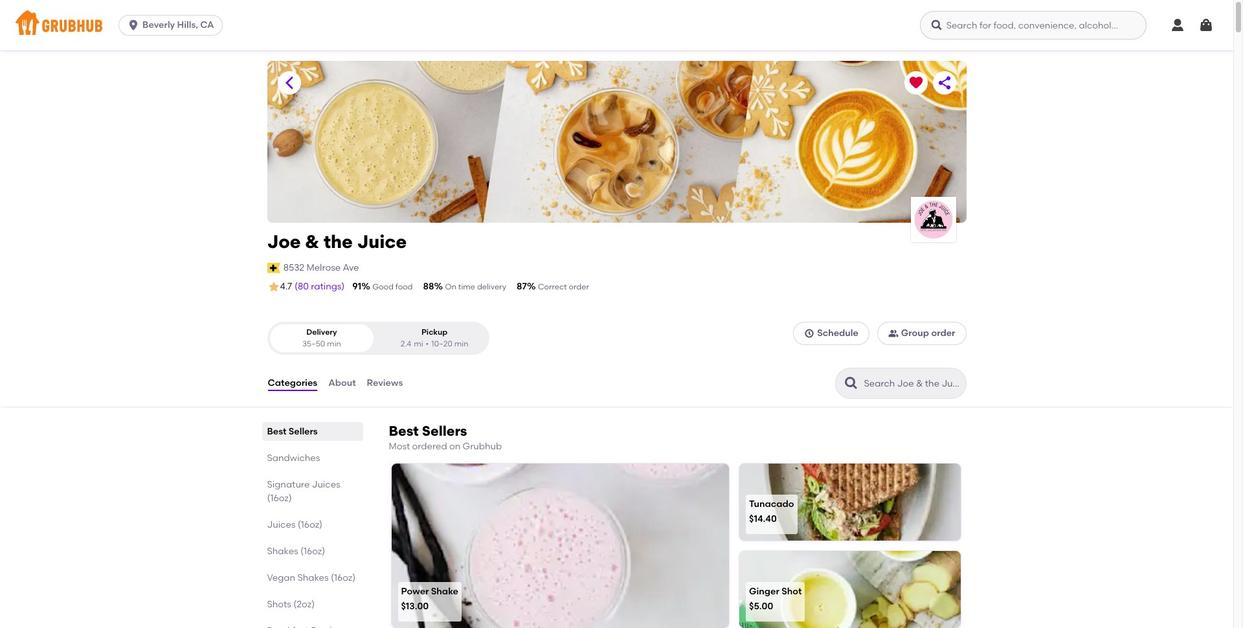 Task type: locate. For each thing, give the bounding box(es) containing it.
0 horizontal spatial juices
[[267, 519, 296, 530]]

shakes up vegan
[[267, 546, 298, 557]]

svg image left beverly
[[127, 19, 140, 32]]

svg image for schedule
[[804, 328, 815, 339]]

order
[[569, 282, 589, 291], [931, 328, 955, 339]]

min inside "pickup 2.4 mi • 10–20 min"
[[454, 339, 468, 348]]

joe
[[267, 230, 301, 253]]

0 vertical spatial order
[[569, 282, 589, 291]]

1 horizontal spatial svg image
[[804, 328, 815, 339]]

sellers up sandwiches
[[289, 426, 318, 437]]

best for best sellers most ordered on grubhub
[[389, 423, 419, 439]]

(80
[[295, 281, 309, 292]]

mi
[[414, 339, 423, 348]]

vegan shakes (16oz)
[[267, 572, 356, 583]]

order right group
[[931, 328, 955, 339]]

schedule button
[[793, 322, 869, 345]]

0 horizontal spatial order
[[569, 282, 589, 291]]

0 vertical spatial shakes
[[267, 546, 298, 557]]

order for group order
[[931, 328, 955, 339]]

1 horizontal spatial min
[[454, 339, 468, 348]]

good
[[372, 282, 394, 291]]

1 horizontal spatial sellers
[[422, 423, 467, 439]]

1 vertical spatial svg image
[[804, 328, 815, 339]]

ordered
[[412, 441, 447, 452]]

1 horizontal spatial best
[[389, 423, 419, 439]]

best up sandwiches
[[267, 426, 286, 437]]

correct
[[538, 282, 567, 291]]

main navigation navigation
[[0, 0, 1233, 51]]

&
[[305, 230, 319, 253]]

best
[[389, 423, 419, 439], [267, 426, 286, 437]]

1 horizontal spatial order
[[931, 328, 955, 339]]

min
[[327, 339, 341, 348], [454, 339, 468, 348]]

shots (2oz)
[[267, 599, 315, 610]]

beverly hills, ca
[[143, 19, 214, 30]]

best up most on the left bottom of page
[[389, 423, 419, 439]]

on
[[449, 441, 460, 452]]

juices up shakes (16oz) on the left bottom
[[267, 519, 296, 530]]

shakes
[[267, 546, 298, 557], [297, 572, 329, 583]]

option group containing delivery 35–50 min
[[267, 322, 489, 355]]

(16oz) inside 'signature juices (16oz)'
[[267, 493, 292, 504]]

1 horizontal spatial juices
[[312, 479, 340, 490]]

svg image left schedule
[[804, 328, 815, 339]]

vegan
[[267, 572, 295, 583]]

8532
[[283, 262, 304, 273]]

shakes up (2oz) on the left
[[297, 572, 329, 583]]

juices right signature
[[312, 479, 340, 490]]

ratings)
[[311, 281, 345, 292]]

svg image inside schedule button
[[804, 328, 815, 339]]

people icon image
[[888, 328, 899, 339]]

2 min from the left
[[454, 339, 468, 348]]

group
[[901, 328, 929, 339]]

$5.00
[[749, 601, 773, 612]]

beverly hills, ca button
[[119, 15, 228, 36]]

$14.40
[[749, 514, 777, 525]]

food
[[395, 282, 413, 291]]

signature juices (16oz)
[[267, 479, 340, 504]]

best inside the best sellers most ordered on grubhub
[[389, 423, 419, 439]]

delivery
[[477, 282, 506, 291]]

power shake $13.00
[[401, 586, 458, 612]]

about
[[328, 377, 356, 388]]

0 vertical spatial juices
[[312, 479, 340, 490]]

most
[[389, 441, 410, 452]]

1 min from the left
[[327, 339, 341, 348]]

min down delivery
[[327, 339, 341, 348]]

0 horizontal spatial svg image
[[127, 19, 140, 32]]

0 vertical spatial svg image
[[127, 19, 140, 32]]

(16oz)
[[267, 493, 292, 504], [298, 519, 322, 530], [300, 546, 325, 557], [331, 572, 356, 583]]

juices
[[312, 479, 340, 490], [267, 519, 296, 530]]

grubhub
[[463, 441, 502, 452]]

(16oz) down signature
[[267, 493, 292, 504]]

categories
[[268, 377, 317, 388]]

(16oz) up shakes (16oz) on the left bottom
[[298, 519, 322, 530]]

on
[[445, 282, 456, 291]]

0 horizontal spatial min
[[327, 339, 341, 348]]

share icon image
[[937, 75, 952, 91]]

sellers for best sellers most ordered on grubhub
[[422, 423, 467, 439]]

categories button
[[267, 360, 318, 407]]

(16oz) right vegan
[[331, 572, 356, 583]]

ginger shot $5.00
[[749, 586, 802, 612]]

1 vertical spatial juices
[[267, 519, 296, 530]]

svg image inside beverly hills, ca button
[[127, 19, 140, 32]]

1 vertical spatial order
[[931, 328, 955, 339]]

0 horizontal spatial best
[[267, 426, 286, 437]]

sellers for best sellers
[[289, 426, 318, 437]]

order for correct order
[[569, 282, 589, 291]]

the
[[324, 230, 353, 253]]

order inside button
[[931, 328, 955, 339]]

pickup
[[421, 328, 448, 337]]

sellers
[[422, 423, 467, 439], [289, 426, 318, 437]]

order right correct
[[569, 282, 589, 291]]

sellers up the on
[[422, 423, 467, 439]]

signature
[[267, 479, 310, 490]]

$13.00
[[401, 601, 429, 612]]

option group
[[267, 322, 489, 355]]

Search for food, convenience, alcohol... search field
[[920, 11, 1146, 39]]

svg image
[[1170, 17, 1186, 33], [1198, 17, 1214, 33], [930, 19, 943, 32]]

juices (16oz)
[[267, 519, 322, 530]]

best for best sellers
[[267, 426, 286, 437]]

svg image
[[127, 19, 140, 32], [804, 328, 815, 339]]

melrose
[[307, 262, 341, 273]]

0 horizontal spatial sellers
[[289, 426, 318, 437]]

10–20
[[431, 339, 452, 348]]

min right 10–20
[[454, 339, 468, 348]]

sellers inside the best sellers most ordered on grubhub
[[422, 423, 467, 439]]



Task type: vqa. For each thing, say whether or not it's contained in the screenshot.
bowls
no



Task type: describe. For each thing, give the bounding box(es) containing it.
reviews
[[367, 377, 403, 388]]

8532 melrose ave
[[283, 262, 359, 273]]

joe & the juice logo image
[[911, 197, 956, 242]]

joe & the juice
[[267, 230, 407, 253]]

best sellers
[[267, 426, 318, 437]]

about button
[[328, 360, 356, 407]]

min inside delivery 35–50 min
[[327, 339, 341, 348]]

0 horizontal spatial svg image
[[930, 19, 943, 32]]

8532 melrose ave button
[[283, 261, 360, 275]]

91
[[352, 281, 361, 292]]

•
[[426, 339, 429, 348]]

(16oz) up vegan shakes (16oz)
[[300, 546, 325, 557]]

88
[[423, 281, 434, 292]]

shake
[[431, 586, 458, 597]]

hills,
[[177, 19, 198, 30]]

group order button
[[877, 322, 966, 345]]

1 vertical spatial shakes
[[297, 572, 329, 583]]

ginger
[[749, 586, 779, 597]]

1 horizontal spatial svg image
[[1170, 17, 1186, 33]]

tunacado
[[749, 498, 794, 509]]

saved restaurant button
[[904, 71, 927, 95]]

(80 ratings)
[[295, 281, 345, 292]]

juices inside 'signature juices (16oz)'
[[312, 479, 340, 490]]

correct order
[[538, 282, 589, 291]]

Search Joe & the Juice search field
[[863, 378, 962, 390]]

delivery
[[306, 328, 337, 337]]

juice
[[357, 230, 407, 253]]

subscription pass image
[[267, 263, 280, 273]]

reviews button
[[366, 360, 404, 407]]

87
[[517, 281, 527, 292]]

on time delivery
[[445, 282, 506, 291]]

ca
[[200, 19, 214, 30]]

2.4
[[401, 339, 411, 348]]

tunacado $14.40
[[749, 498, 794, 525]]

shakes (16oz)
[[267, 546, 325, 557]]

group order
[[901, 328, 955, 339]]

search icon image
[[843, 376, 859, 391]]

caret left icon image
[[281, 75, 297, 91]]

beverly
[[143, 19, 175, 30]]

2 horizontal spatial svg image
[[1198, 17, 1214, 33]]

shot
[[782, 586, 802, 597]]

best sellers most ordered on grubhub
[[389, 423, 502, 452]]

35–50
[[302, 339, 325, 348]]

pickup 2.4 mi • 10–20 min
[[401, 328, 468, 348]]

4.7
[[280, 281, 292, 292]]

star icon image
[[267, 280, 280, 293]]

(2oz)
[[293, 599, 315, 610]]

shots
[[267, 599, 291, 610]]

saved restaurant image
[[908, 75, 924, 91]]

power
[[401, 586, 429, 597]]

svg image for beverly hills, ca
[[127, 19, 140, 32]]

schedule
[[817, 328, 858, 339]]

sandwiches
[[267, 453, 320, 464]]

good food
[[372, 282, 413, 291]]

time
[[458, 282, 475, 291]]

ave
[[343, 262, 359, 273]]

delivery 35–50 min
[[302, 328, 341, 348]]



